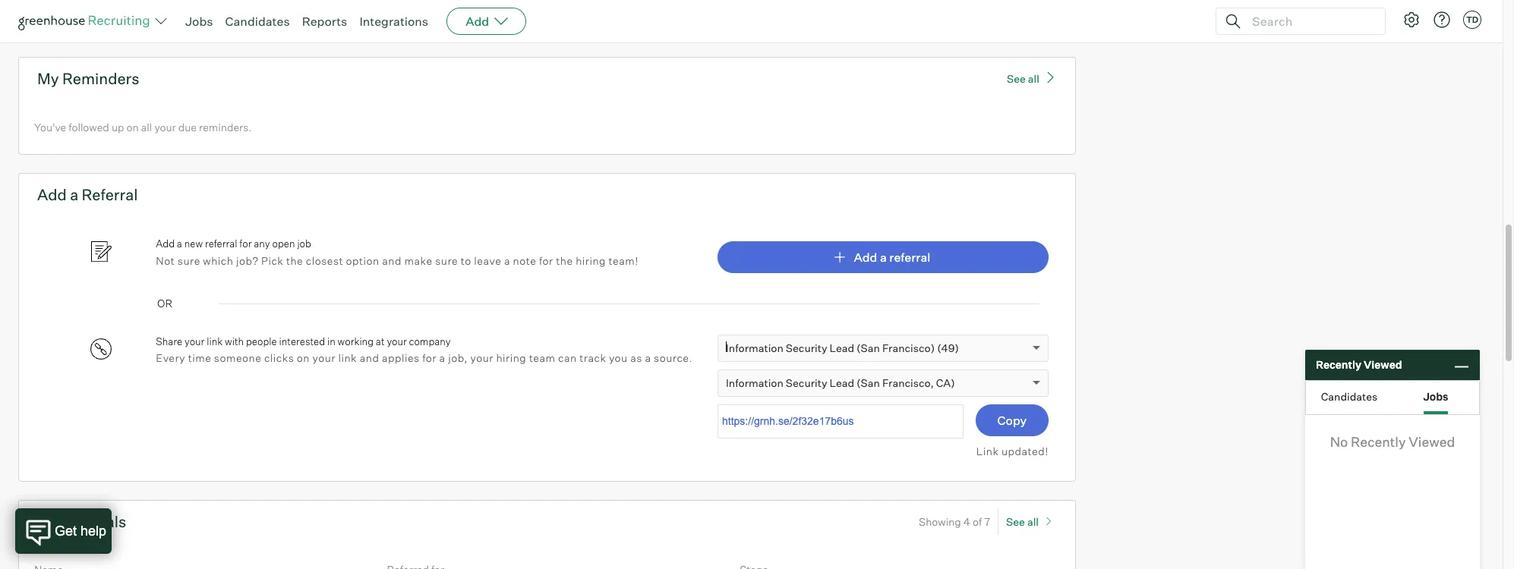 Task type: describe. For each thing, give the bounding box(es) containing it.
a inside button
[[880, 250, 887, 265]]

referral inside "add a new referral for any open job not sure which job? pick the closest option and make sure to leave a note for the hiring team!"
[[205, 238, 237, 250]]

information security lead (san francisco, ca)
[[726, 376, 955, 389]]

company
[[409, 335, 451, 348]]

francisco)
[[882, 341, 935, 354]]

your up time
[[185, 335, 205, 348]]

td button
[[1460, 8, 1484, 32]]

1 vertical spatial recently
[[1351, 434, 1406, 450]]

note
[[513, 254, 536, 267]]

clicks
[[264, 352, 294, 365]]

1 vertical spatial see all link
[[1006, 509, 1057, 536]]

0 vertical spatial see all link
[[1007, 70, 1057, 85]]

leave
[[474, 254, 501, 267]]

review.
[[169, 4, 203, 17]]

0 horizontal spatial jobs
[[185, 14, 213, 29]]

hiring inside share your link with people interested in working at your company every time someone clicks on your link and applies for a job, your hiring team can track you as a source.
[[496, 352, 526, 365]]

up
[[112, 120, 124, 133]]

closest
[[306, 254, 343, 267]]

reminders
[[62, 69, 139, 88]]

no
[[80, 4, 93, 17]]

new
[[184, 238, 203, 250]]

add for add a referral
[[854, 250, 877, 265]]

(san for francisco)
[[857, 341, 880, 354]]

2 horizontal spatial for
[[539, 254, 553, 267]]

source.
[[654, 352, 693, 365]]

tab list containing candidates
[[1306, 381, 1479, 415]]

you
[[34, 4, 52, 17]]

link updated!
[[976, 445, 1049, 458]]

have
[[55, 4, 78, 17]]

share your link with people interested in working at your company every time someone clicks on your link and applies for a job, your hiring team can track you as a source.
[[156, 335, 693, 365]]

recently viewed
[[1316, 359, 1402, 372]]

my for my reminders
[[37, 69, 59, 88]]

reports
[[302, 14, 347, 29]]

add a new referral for any open job not sure which job? pick the closest option and make sure to leave a note for the hiring team!
[[156, 238, 639, 267]]

time
[[188, 352, 211, 365]]

add for add
[[466, 14, 489, 29]]

security for francisco,
[[786, 376, 827, 389]]

td
[[1466, 14, 1478, 25]]

you've
[[34, 120, 66, 133]]

due
[[178, 120, 197, 133]]

applies
[[382, 352, 420, 365]]

1 vertical spatial all
[[141, 120, 152, 133]]

share
[[156, 335, 182, 348]]

working
[[338, 335, 374, 348]]

reports link
[[302, 14, 347, 29]]

link
[[976, 445, 999, 458]]

pick
[[261, 254, 283, 267]]

information security lead (san francisco) (49) option
[[726, 341, 959, 354]]

1 sure from the left
[[178, 254, 200, 267]]

any
[[254, 238, 270, 250]]

greenhouse recruiting image
[[18, 12, 155, 30]]

option
[[346, 254, 379, 267]]

4
[[963, 516, 970, 529]]

showing 4 of 7
[[919, 516, 990, 529]]

0 vertical spatial all
[[1028, 72, 1039, 85]]

to inside "add a new referral for any open job not sure which job? pick the closest option and make sure to leave a note for the hiring team!"
[[461, 254, 471, 267]]

td button
[[1463, 11, 1481, 29]]

jobs inside tab list
[[1423, 390, 1449, 403]]

0 vertical spatial on
[[126, 120, 139, 133]]

your down in
[[313, 352, 336, 365]]

followed
[[69, 120, 109, 133]]

which
[[203, 254, 233, 267]]

job?
[[236, 254, 258, 267]]

lead for francisco,
[[830, 376, 854, 389]]

for inside share your link with people interested in working at your company every time someone clicks on your link and applies for a job, your hiring team can track you as a source.
[[422, 352, 437, 365]]

reminders.
[[199, 120, 252, 133]]

people
[[246, 335, 277, 348]]

and inside share your link with people interested in working at your company every time someone clicks on your link and applies for a job, your hiring team can track you as a source.
[[360, 352, 379, 365]]

updated!
[[1002, 445, 1049, 458]]

add button
[[447, 8, 526, 35]]



Task type: locate. For each thing, give the bounding box(es) containing it.
2 my from the top
[[37, 513, 59, 532]]

0 horizontal spatial viewed
[[1364, 359, 1402, 372]]

not
[[156, 254, 175, 267]]

0 horizontal spatial on
[[126, 120, 139, 133]]

with
[[225, 335, 244, 348]]

(san for francisco,
[[857, 376, 880, 389]]

add a referral button
[[718, 241, 1049, 273]]

0 vertical spatial link
[[207, 335, 223, 348]]

(san left francisco,
[[857, 376, 880, 389]]

1 vertical spatial link
[[338, 352, 357, 365]]

1 vertical spatial see
[[1006, 516, 1025, 529]]

francisco,
[[882, 376, 934, 389]]

hiring
[[576, 254, 606, 267], [496, 352, 526, 365]]

can
[[558, 352, 577, 365]]

0 horizontal spatial hiring
[[496, 352, 526, 365]]

1 horizontal spatial viewed
[[1409, 434, 1455, 450]]

2 sure from the left
[[435, 254, 458, 267]]

lead down information security lead (san francisco) (49) option
[[830, 376, 854, 389]]

1 horizontal spatial for
[[422, 352, 437, 365]]

to left review.
[[157, 4, 166, 17]]

link left 'with'
[[207, 335, 223, 348]]

0 vertical spatial lead
[[830, 341, 854, 354]]

referral inside add a referral button
[[889, 250, 931, 265]]

and down at
[[360, 352, 379, 365]]

1 vertical spatial lead
[[830, 376, 854, 389]]

1 horizontal spatial hiring
[[576, 254, 606, 267]]

as
[[630, 352, 642, 365]]

security
[[786, 341, 827, 354], [786, 376, 827, 389]]

0 vertical spatial and
[[382, 254, 402, 267]]

0 vertical spatial jobs
[[185, 14, 213, 29]]

Search text field
[[1248, 10, 1371, 32]]

0 vertical spatial viewed
[[1364, 359, 1402, 372]]

the right note
[[556, 254, 573, 267]]

(49)
[[937, 341, 959, 354]]

2 (san from the top
[[857, 376, 880, 389]]

and inside "add a new referral for any open job not sure which job? pick the closest option and make sure to leave a note for the hiring team!"
[[382, 254, 402, 267]]

1 vertical spatial information
[[726, 376, 783, 389]]

0 vertical spatial see all
[[1007, 72, 1039, 85]]

add a referral
[[854, 250, 931, 265]]

my for my referrals
[[37, 513, 59, 532]]

2 information from the top
[[726, 376, 783, 389]]

information security lead (san francisco) (49)
[[726, 341, 959, 354]]

my reminders
[[37, 69, 139, 88]]

job
[[297, 238, 311, 250]]

integrations
[[359, 14, 428, 29]]

referral
[[82, 185, 138, 204]]

1 horizontal spatial the
[[556, 254, 573, 267]]

add
[[466, 14, 489, 29], [37, 185, 67, 204], [156, 238, 175, 250], [854, 250, 877, 265]]

0 vertical spatial my
[[37, 69, 59, 88]]

add a referral link
[[718, 241, 1049, 273]]

1 vertical spatial security
[[786, 376, 827, 389]]

0 vertical spatial to
[[157, 4, 166, 17]]

1 horizontal spatial referral
[[889, 250, 931, 265]]

1 vertical spatial jobs
[[1423, 390, 1449, 403]]

1 horizontal spatial sure
[[435, 254, 458, 267]]

information
[[726, 341, 783, 354], [726, 376, 783, 389]]

0 horizontal spatial and
[[360, 352, 379, 365]]

in
[[327, 335, 335, 348]]

see
[[1007, 72, 1026, 85], [1006, 516, 1025, 529]]

recently
[[1316, 359, 1361, 372], [1351, 434, 1406, 450]]

to
[[157, 4, 166, 17], [461, 254, 471, 267]]

1 vertical spatial and
[[360, 352, 379, 365]]

information for information security lead (san francisco) (49)
[[726, 341, 783, 354]]

1 security from the top
[[786, 341, 827, 354]]

for
[[239, 238, 252, 250], [539, 254, 553, 267], [422, 352, 437, 365]]

no
[[1330, 434, 1348, 450]]

1 horizontal spatial and
[[382, 254, 402, 267]]

see all for top see all link
[[1007, 72, 1039, 85]]

1 my from the top
[[37, 69, 59, 88]]

my up you've
[[37, 69, 59, 88]]

(san
[[857, 341, 880, 354], [857, 376, 880, 389]]

copy button
[[976, 405, 1049, 437]]

job,
[[448, 352, 468, 365]]

jobs link
[[185, 14, 213, 29]]

add inside "add a new referral for any open job not sure which job? pick the closest option and make sure to leave a note for the hiring team!"
[[156, 238, 175, 250]]

or
[[157, 297, 172, 310]]

jobs left candidates link
[[185, 14, 213, 29]]

make
[[404, 254, 433, 267]]

1 horizontal spatial to
[[461, 254, 471, 267]]

copy
[[997, 413, 1027, 428]]

information for information security lead (san francisco, ca)
[[726, 376, 783, 389]]

0 vertical spatial see
[[1007, 72, 1026, 85]]

1 horizontal spatial link
[[338, 352, 357, 365]]

1 horizontal spatial on
[[297, 352, 310, 365]]

0 vertical spatial security
[[786, 341, 827, 354]]

see all link
[[1007, 70, 1057, 85], [1006, 509, 1057, 536]]

a
[[70, 185, 78, 204], [177, 238, 182, 250], [880, 250, 887, 265], [504, 254, 510, 267], [439, 352, 445, 365], [645, 352, 651, 365]]

configure image
[[1402, 11, 1421, 29]]

your
[[154, 120, 176, 133], [185, 335, 205, 348], [387, 335, 407, 348], [313, 352, 336, 365], [470, 352, 493, 365]]

add a referral
[[37, 185, 138, 204]]

1 vertical spatial on
[[297, 352, 310, 365]]

candidates down recently viewed
[[1321, 390, 1378, 403]]

my
[[37, 69, 59, 88], [37, 513, 59, 532]]

add for add a referral
[[37, 185, 67, 204]]

interested
[[279, 335, 325, 348]]

team!
[[609, 254, 639, 267]]

on right "up"
[[126, 120, 139, 133]]

sure down new
[[178, 254, 200, 267]]

1 vertical spatial hiring
[[496, 352, 526, 365]]

0 vertical spatial (san
[[857, 341, 880, 354]]

link
[[207, 335, 223, 348], [338, 352, 357, 365]]

referrals
[[62, 513, 126, 532]]

security down information security lead (san francisco) (49)
[[786, 376, 827, 389]]

link down working
[[338, 352, 357, 365]]

2 the from the left
[[556, 254, 573, 267]]

for left any
[[239, 238, 252, 250]]

7
[[984, 516, 990, 529]]

sure right make
[[435, 254, 458, 267]]

see all for bottom see all link
[[1006, 516, 1039, 529]]

ca)
[[936, 376, 955, 389]]

every
[[156, 352, 185, 365]]

no recently viewed
[[1330, 434, 1455, 450]]

None text field
[[718, 404, 964, 439]]

information security lead (san francisco, ca) option
[[726, 376, 955, 389]]

team
[[529, 352, 555, 365]]

applications
[[95, 4, 154, 17]]

security up information security lead (san francisco, ca)
[[786, 341, 827, 354]]

your right at
[[387, 335, 407, 348]]

hiring inside "add a new referral for any open job not sure which job? pick the closest option and make sure to leave a note for the hiring team!"
[[576, 254, 606, 267]]

on down interested at the left
[[297, 352, 310, 365]]

security for francisco)
[[786, 341, 827, 354]]

viewed
[[1364, 359, 1402, 372], [1409, 434, 1455, 450]]

1 vertical spatial to
[[461, 254, 471, 267]]

1 vertical spatial for
[[539, 254, 553, 267]]

1 horizontal spatial candidates
[[1321, 390, 1378, 403]]

1 the from the left
[[286, 254, 303, 267]]

referral
[[205, 238, 237, 250], [889, 250, 931, 265]]

for right note
[[539, 254, 553, 267]]

you have no applications to review.
[[34, 4, 203, 17]]

0 horizontal spatial candidates
[[225, 14, 290, 29]]

lead up information security lead (san francisco, ca)
[[830, 341, 854, 354]]

your left due
[[154, 120, 176, 133]]

add inside button
[[854, 250, 877, 265]]

lead
[[830, 341, 854, 354], [830, 376, 854, 389]]

your right job,
[[470, 352, 493, 365]]

0 vertical spatial candidates
[[225, 14, 290, 29]]

showing
[[919, 516, 961, 529]]

(san left francisco)
[[857, 341, 880, 354]]

candidates
[[225, 14, 290, 29], [1321, 390, 1378, 403]]

0 vertical spatial for
[[239, 238, 252, 250]]

0 vertical spatial hiring
[[576, 254, 606, 267]]

0 vertical spatial recently
[[1316, 359, 1361, 372]]

you've followed up on all your due reminders.
[[34, 120, 252, 133]]

1 horizontal spatial jobs
[[1423, 390, 1449, 403]]

at
[[376, 335, 385, 348]]

2 lead from the top
[[830, 376, 854, 389]]

1 vertical spatial my
[[37, 513, 59, 532]]

my referrals
[[37, 513, 126, 532]]

you
[[609, 352, 628, 365]]

sure
[[178, 254, 200, 267], [435, 254, 458, 267]]

2 vertical spatial all
[[1027, 516, 1039, 529]]

the
[[286, 254, 303, 267], [556, 254, 573, 267]]

1 vertical spatial candidates
[[1321, 390, 1378, 403]]

0 horizontal spatial for
[[239, 238, 252, 250]]

hiring left team!
[[576, 254, 606, 267]]

2 security from the top
[[786, 376, 827, 389]]

0 horizontal spatial link
[[207, 335, 223, 348]]

2 vertical spatial for
[[422, 352, 437, 365]]

add for add a new referral for any open job not sure which job? pick the closest option and make sure to leave a note for the hiring team!
[[156, 238, 175, 250]]

candidates right jobs link at the left top of the page
[[225, 14, 290, 29]]

to left the leave
[[461, 254, 471, 267]]

1 (san from the top
[[857, 341, 880, 354]]

lead for francisco)
[[830, 341, 854, 354]]

1 vertical spatial (san
[[857, 376, 880, 389]]

0 horizontal spatial the
[[286, 254, 303, 267]]

open
[[272, 238, 295, 250]]

the down job on the top left
[[286, 254, 303, 267]]

add inside popup button
[[466, 14, 489, 29]]

someone
[[214, 352, 261, 365]]

hiring left team
[[496, 352, 526, 365]]

tab list
[[1306, 381, 1479, 415]]

on inside share your link with people interested in working at your company every time someone clicks on your link and applies for a job, your hiring team can track you as a source.
[[297, 352, 310, 365]]

integrations link
[[359, 14, 428, 29]]

1 vertical spatial viewed
[[1409, 434, 1455, 450]]

of
[[973, 516, 982, 529]]

candidates inside tab list
[[1321, 390, 1378, 403]]

0 horizontal spatial to
[[157, 4, 166, 17]]

0 vertical spatial information
[[726, 341, 783, 354]]

1 lead from the top
[[830, 341, 854, 354]]

1 vertical spatial see all
[[1006, 516, 1039, 529]]

all
[[1028, 72, 1039, 85], [141, 120, 152, 133], [1027, 516, 1039, 529]]

see all
[[1007, 72, 1039, 85], [1006, 516, 1039, 529]]

and left make
[[382, 254, 402, 267]]

0 horizontal spatial sure
[[178, 254, 200, 267]]

my left the referrals
[[37, 513, 59, 532]]

for down company at the left of page
[[422, 352, 437, 365]]

0 horizontal spatial referral
[[205, 238, 237, 250]]

candidates link
[[225, 14, 290, 29]]

1 information from the top
[[726, 341, 783, 354]]

jobs up no recently viewed
[[1423, 390, 1449, 403]]

track
[[580, 352, 606, 365]]



Task type: vqa. For each thing, say whether or not it's contained in the screenshot.
company
yes



